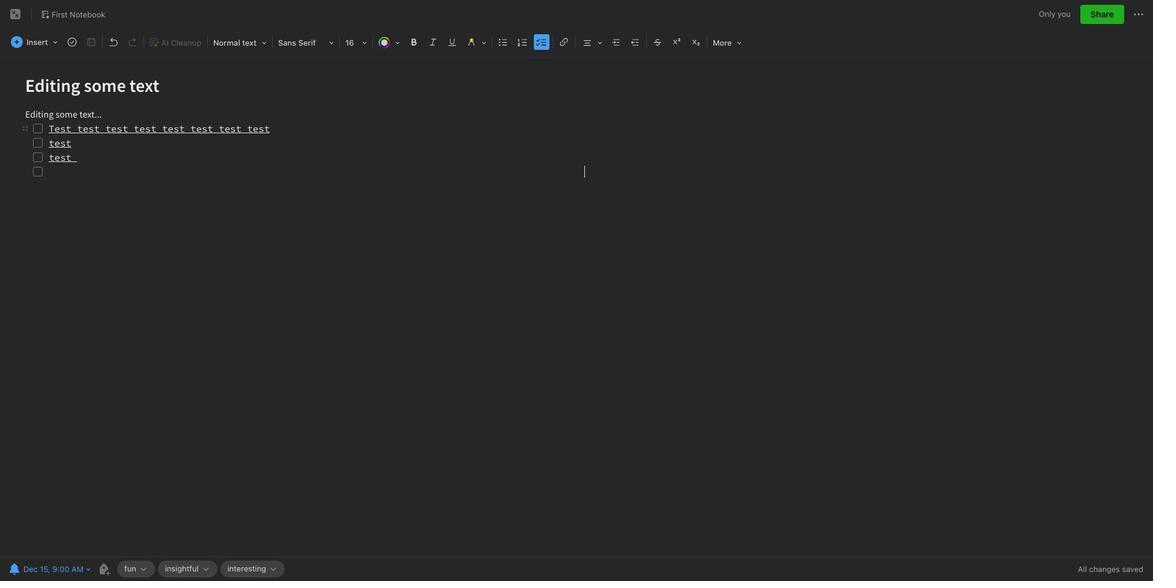 Task type: describe. For each thing, give the bounding box(es) containing it.
checklist image
[[534, 34, 551, 50]]

all changes saved
[[1079, 565, 1144, 575]]

normal text
[[213, 38, 257, 47]]

undo image
[[105, 34, 122, 50]]

More field
[[709, 34, 746, 51]]

superscript image
[[669, 34, 686, 50]]

add tag image
[[97, 563, 111, 577]]

more actions image
[[1132, 7, 1147, 22]]

insightful
[[165, 564, 199, 574]]

Note Editor text field
[[0, 58, 1154, 557]]

numbered list image
[[514, 34, 531, 50]]

Font family field
[[274, 34, 338, 51]]

first notebook
[[52, 9, 105, 19]]

fun
[[124, 564, 136, 574]]

fun button
[[117, 561, 155, 578]]

Heading level field
[[209, 34, 271, 51]]

bold image
[[406, 34, 422, 50]]

9:00
[[52, 565, 69, 575]]

Font color field
[[374, 34, 404, 51]]

insightful button
[[158, 561, 217, 578]]

insightful Tag actions field
[[199, 566, 210, 574]]

16
[[346, 38, 354, 47]]

only you
[[1040, 9, 1072, 19]]

more
[[713, 38, 732, 47]]

underline image
[[444, 34, 461, 50]]

saved
[[1123, 565, 1144, 575]]

only
[[1040, 9, 1056, 19]]

notebook
[[70, 9, 105, 19]]

collapse note image
[[8, 7, 23, 22]]

sans serif
[[278, 38, 316, 47]]

Edit reminder field
[[6, 561, 92, 578]]

subscript image
[[688, 34, 705, 50]]

interesting Tag actions field
[[266, 566, 278, 574]]

Font size field
[[341, 34, 371, 51]]

text
[[242, 38, 257, 47]]



Task type: vqa. For each thing, say whether or not it's contained in the screenshot.
Start writing… Text Field
no



Task type: locate. For each thing, give the bounding box(es) containing it.
note window element
[[0, 0, 1154, 582]]

normal
[[213, 38, 240, 47]]

interesting
[[228, 564, 266, 574]]

More actions field
[[1132, 5, 1147, 24]]

15,
[[40, 565, 50, 575]]

am
[[72, 565, 84, 575]]

first notebook button
[[37, 6, 110, 23]]

task image
[[64, 34, 81, 50]]

serif
[[299, 38, 316, 47]]

fun Tag actions field
[[136, 566, 148, 574]]

indent image
[[608, 34, 625, 50]]

first
[[52, 9, 68, 19]]

outdent image
[[627, 34, 644, 50]]

bulleted list image
[[495, 34, 512, 50]]

you
[[1058, 9, 1072, 19]]

insert
[[26, 37, 48, 47]]

share button
[[1081, 5, 1125, 24]]

changes
[[1090, 565, 1121, 575]]

Insert field
[[8, 34, 62, 50]]

interesting button
[[220, 561, 285, 578]]

sans
[[278, 38, 296, 47]]

all
[[1079, 565, 1088, 575]]

dec 15, 9:00 am
[[23, 565, 84, 575]]

Highlight field
[[462, 34, 491, 51]]

strikethrough image
[[650, 34, 667, 50]]

share
[[1091, 9, 1115, 19]]

insert link image
[[556, 34, 573, 50]]

dec
[[23, 565, 38, 575]]

italic image
[[425, 34, 442, 50]]

Alignment field
[[577, 34, 607, 51]]

dec 15, 9:00 am button
[[6, 561, 85, 578]]



